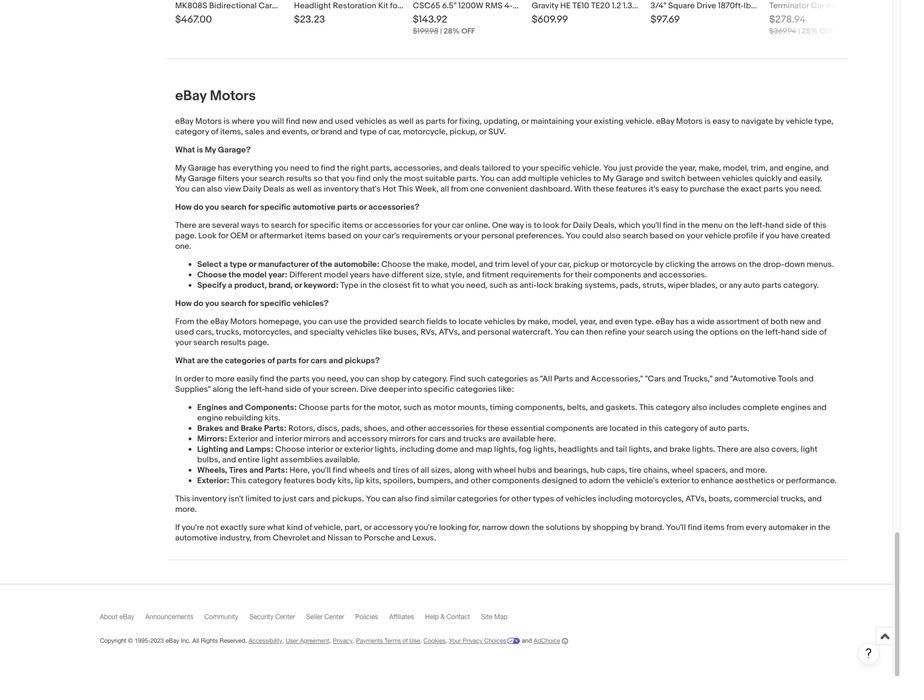 Task type: locate. For each thing, give the bounding box(es) containing it.
suitable
[[425, 174, 455, 184]]

0 horizontal spatial have
[[372, 270, 390, 280]]

$143.92 $199.98 | 28% off
[[413, 14, 475, 36]]

how up one.
[[175, 202, 192, 213]]

parts: inside brakes and brake parts: rotors, discs, pads, shoes, and other accessories for these essential components are located in this category of auto parts. mirrors: exterior and interior mirrors and accessory mirrors for cars and trucks are available here.
[[264, 423, 287, 434]]

0 horizontal spatial car,
[[388, 127, 401, 137]]

0 horizontal spatial kit
[[378, 1, 388, 11]]

these inside the "my garage has everything you need to find the right parts, accessories, and deals tailored to your specific vehicle. you just provide the year, make, model, trim, and engine, and my garage filters your search results so that you find only the most suitable parts. you can add multiple vehicles to my garage and switch between vehicles quickly and easily. you can also view daily deals as well as inventory that's hot this week, all from one convenient dashboard. with these features it's easy to purchase the exact parts you need."
[[593, 184, 614, 194]]

for,
[[469, 522, 481, 533]]

0 vertical spatial more.
[[746, 465, 768, 476]]

model left "years"
[[324, 270, 348, 280]]

your
[[576, 116, 592, 127], [522, 163, 539, 174], [241, 174, 257, 184], [434, 220, 450, 231], [364, 231, 381, 241], [464, 231, 480, 241], [687, 231, 703, 241], [540, 259, 557, 270], [629, 327, 645, 338], [175, 338, 191, 348], [312, 384, 329, 395]]

into
[[408, 384, 422, 395]]

car, left motorcycle,
[[388, 127, 401, 137]]

vehicles inside ebay motors is where you will find new and used vehicles as well as parts for fixing, updating, or maintaining your existing vehicle. ebay motors is easy to navigate by vehicle type, category of items, sales and events, or brand and type of car, motorcycle, pickup, or suv.
[[356, 116, 387, 127]]

2 horizontal spatial from
[[727, 522, 744, 533]]

1 kits, from the left
[[338, 476, 353, 486]]

tire
[[629, 465, 642, 476]]

category inside brakes and brake parts: rotors, discs, pads, shoes, and other accessories for these essential components are located in this category of auto parts. mirrors: exterior and interior mirrors and accessory mirrors for cars and trucks are available here.
[[665, 423, 698, 434]]

1 horizontal spatial just
[[620, 163, 633, 174]]

1 horizontal spatial more.
[[746, 465, 768, 476]]

accessories for other
[[428, 423, 474, 434]]

could
[[582, 231, 604, 241]]

1 vertical spatial left-
[[766, 327, 781, 338]]

user
[[286, 637, 298, 644]]

1 horizontal spatial off
[[820, 27, 833, 36]]

has down garage?
[[218, 163, 231, 174]]

based up automobile:
[[328, 231, 351, 241]]

easy inside the "my garage has everything you need to find the right parts, accessories, and deals tailored to your specific vehicle. you just provide the year, make, model, trim, and engine, and my garage filters your search results so that you find only the most suitable parts. you can add multiple vehicles to my garage and switch between vehicles quickly and easily. you can also view daily deals as well as inventory that's hot this week, all from one convenient dashboard. with these features it's easy to purchase the exact parts you need."
[[661, 184, 679, 194]]

brand,
[[269, 280, 293, 291]]

find
[[450, 374, 466, 384]]

as right deals
[[286, 184, 295, 194]]

oem
[[230, 231, 248, 241]]

1 vertical spatial what
[[175, 356, 195, 366]]

exterior down brake
[[661, 476, 690, 486]]

0 horizontal spatial used
[[175, 327, 194, 338]]

2 you're from the left
[[415, 522, 437, 533]]

in right automaker
[[810, 522, 817, 533]]

bearings,
[[554, 465, 589, 476]]

braking
[[555, 280, 583, 291]]

1 lights, from the left
[[375, 444, 398, 455]]

vehicle inside there are several ways to search for specific items or accessories for your car online. one way is to look for daily deals, which you'll find in the menu on the left-hand side of this page. look for oem or aftermarket items based on your car's requirements or your personal preferences. you could also search based on your vehicle profile if you have created one.
[[705, 231, 732, 241]]

just
[[620, 163, 633, 174], [283, 494, 297, 504]]

lexus.
[[413, 533, 436, 543]]

accessories for or
[[374, 220, 420, 231]]

vehicles
[[356, 116, 387, 127], [561, 174, 592, 184], [722, 174, 754, 184], [484, 317, 515, 327], [346, 327, 377, 338], [566, 494, 597, 504]]

1 vertical spatial year,
[[580, 317, 597, 327]]

in inside select a type or manufacturer of the automobile: choose the make, model, and trim level of your car, pickup or motorcycle by clicking the arrows on the drop-down menus. choose the model year: different model years have different size, style, and fitment requirements for their components and accessories. specify a product, brand, or keyword: type in the closest fit to what you need, such as anti-lock braking systems, pads, struts, wiper blades, or any auto parts category.
[[360, 280, 367, 291]]

2 | from the left
[[799, 27, 800, 36]]

cars inside brakes and brake parts: rotors, discs, pads, shoes, and other accessories for these essential components are located in this category of auto parts. mirrors: exterior and interior mirrors and accessory mirrors for cars and trucks are available here.
[[430, 434, 446, 444]]

3 , from the left
[[353, 637, 354, 644]]

for left oem in the top of the page
[[218, 231, 228, 241]]

vehicles inside the 'this inventory isn't limited to just cars and pickups. you can also find similar categories for other types of vehicles including motorcycles, atvs, boats, commercial trucks, and more.'
[[566, 494, 597, 504]]

| left 25% at the top right of page
[[799, 27, 800, 36]]

hand inside in order to more easily find the parts you need, you can shop by category. find such categories as "all parts and accessories," "cars and trucks," and "automotive tools and supplies" along the left-hand side of your screen. dive deeper into specific categories like:
[[265, 384, 284, 395]]

bulbs,
[[197, 455, 220, 465]]

adorn
[[589, 476, 611, 486]]

based
[[328, 231, 351, 241], [650, 231, 674, 241]]

you left need
[[275, 163, 288, 174]]

as inside choose parts for the motor, such as motor mounts, timing components, belts, and gaskets. this category also includes complete engines and engine rebuilding kits.
[[423, 402, 432, 413]]

accessory inside brakes and brake parts: rotors, discs, pads, shoes, and other accessories for these essential components are located in this category of auto parts. mirrors: exterior and interior mirrors and accessory mirrors for cars and trucks are available here.
[[348, 434, 387, 444]]

to inside from the ebay motors homepage, you can use the provided search fields to locate vehicles by make, model, year, and even type. ebay has a wide assortment of both new and used cars, trucks, motorcycles, and specialty vehicles like buses, rvs, atvs, and personal watercraft. you can then refine your search using the options on the left-hand side of your search results page.
[[449, 317, 457, 327]]

1 horizontal spatial items
[[342, 220, 363, 231]]

to inside if you're not exactly sure what kind of vehicle, part, or accessory you're looking for, narrow down the solutions by shopping by brand. you'll find items from every automaker in the automotive industry, from chevrolet and nissan to porsche and lexus.
[[355, 533, 362, 543]]

2 what from the top
[[175, 356, 195, 366]]

1 horizontal spatial category.
[[784, 280, 819, 291]]

1 horizontal spatial these
[[593, 184, 614, 194]]

1 horizontal spatial atvs,
[[686, 494, 707, 504]]

0 vertical spatial has
[[218, 163, 231, 174]]

aesthetics
[[735, 476, 775, 486]]

category up what is my garage? on the left top
[[175, 127, 209, 137]]

vehicle's
[[627, 476, 659, 486]]

2 based from the left
[[650, 231, 674, 241]]

all right 'week,'
[[441, 184, 449, 194]]

this inside the 'this inventory isn't limited to just cars and pickups. you can also find similar categories for other types of vehicles including motorcycles, atvs, boats, commercial trucks, and more.'
[[175, 494, 190, 504]]

enhance
[[701, 476, 734, 486]]

2 lights, from the left
[[494, 444, 517, 455]]

$199.98
[[413, 27, 439, 36]]

are right trucks
[[489, 434, 501, 444]]

anti-
[[520, 280, 537, 291]]

brakes and brake parts: rotors, discs, pads, shoes, and other accessories for these essential components are located in this category of auto parts. mirrors: exterior and interior mirrors and accessory mirrors for cars and trucks are available here.
[[197, 423, 750, 444]]

find
[[286, 116, 300, 127], [321, 163, 335, 174], [357, 174, 371, 184], [663, 220, 678, 231], [260, 374, 274, 384], [333, 465, 347, 476], [415, 494, 429, 504], [688, 522, 702, 533]]

1 vertical spatial page.
[[248, 338, 269, 348]]

blades,
[[690, 280, 718, 291]]

0 horizontal spatial auto
[[709, 423, 726, 434]]

new inside from the ebay motors homepage, you can use the provided search fields to locate vehicles by make, model, year, and even type. ebay has a wide assortment of both new and used cars, trucks, motorcycles, and specialty vehicles like buses, rvs, atvs, and personal watercraft. you can then refine your search using the options on the left-hand side of your search results page.
[[790, 317, 806, 327]]

such inside in order to more easily find the parts you need, you can shop by category. find such categories as "all parts and accessories," "cars and trucks," and "automotive tools and supplies" along the left-hand side of your screen. dive deeper into specific categories like:
[[468, 374, 486, 384]]

features left the it's
[[616, 184, 647, 194]]

is inside there are several ways to search for specific items or accessories for your car online. one way is to look for daily deals, which you'll find in the menu on the left-hand side of this page. look for oem or aftermarket items based on your car's requirements or your personal preferences. you could also search based on your vehicle profile if you have created one.
[[526, 220, 532, 231]]

parts inside choose parts for the motor, such as motor mounts, timing components, belts, and gaskets. this category also includes complete engines and engine rebuilding kits.
[[330, 402, 350, 413]]

wheels
[[349, 465, 375, 476]]

engine,
[[786, 163, 813, 174]]

used inside ebay motors is where you will find new and used vehicles as well as parts for fixing, updating, or maintaining your existing vehicle. ebay motors is easy to navigate by vehicle type, category of items, sales and events, or brand and type of car, motorcycle, pickup, or suv.
[[335, 116, 354, 127]]

automaker
[[769, 522, 808, 533]]

categories up for,
[[457, 494, 498, 504]]

0 horizontal spatial year,
[[580, 317, 597, 327]]

1 vertical spatial inventory
[[192, 494, 227, 504]]

1 you're from the left
[[182, 522, 204, 533]]

0 vertical spatial exterior
[[344, 444, 373, 455]]

1 vertical spatial model,
[[451, 259, 477, 270]]

1 vertical spatial vehicle.
[[573, 163, 602, 174]]

as left motor
[[423, 402, 432, 413]]

devilbiss
[[532, 0, 571, 1]]

side up the components:
[[285, 384, 301, 395]]

off inside $278.94 $369.94 | 25% off
[[820, 27, 833, 36]]

1 , from the left
[[282, 637, 284, 644]]

lights, down shoes,
[[375, 444, 398, 455]]

also right "could"
[[605, 231, 621, 241]]

you
[[256, 116, 270, 127], [275, 163, 288, 174], [341, 174, 355, 184], [785, 184, 799, 194], [205, 202, 219, 213], [766, 231, 780, 241], [451, 280, 465, 291], [205, 298, 219, 309], [303, 317, 317, 327], [312, 374, 325, 384], [350, 374, 364, 384]]

items down how do you search for specific automotive parts or accessories?
[[305, 231, 326, 241]]

1 vertical spatial along
[[454, 465, 475, 476]]

2 vertical spatial side
[[285, 384, 301, 395]]

ebay
[[175, 88, 207, 105], [175, 116, 193, 127], [656, 116, 675, 127], [210, 317, 228, 327], [656, 317, 674, 327], [119, 613, 134, 621], [166, 637, 179, 644]]

1 horizontal spatial vehicle
[[786, 116, 813, 127]]

rights
[[201, 637, 218, 644]]

0 vertical spatial parts.
[[457, 174, 478, 184]]

pads, down motorcycle
[[620, 280, 641, 291]]

side inside from the ebay motors homepage, you can use the provided search fields to locate vehicles by make, model, year, and even type. ebay has a wide assortment of both new and used cars, trucks, motorcycles, and specialty vehicles like buses, rvs, atvs, and personal watercraft. you can then refine your search using the options on the left-hand side of your search results page.
[[802, 327, 818, 338]]

you right that
[[341, 174, 355, 184]]

1 how from the top
[[175, 202, 192, 213]]

1 vertical spatial well
[[297, 184, 312, 194]]

policies
[[355, 613, 378, 621]]

motors
[[210, 88, 256, 105], [195, 116, 222, 127], [676, 116, 703, 127], [230, 317, 257, 327]]

automobile:
[[334, 259, 380, 270]]

1 vertical spatial you'll
[[312, 465, 331, 476]]

your inside in order to more easily find the parts you need, you can shop by category. find such categories as "all parts and accessories," "cars and trucks," and "automotive tools and supplies" along the left-hand side of your screen. dive deeper into specific categories like:
[[312, 384, 329, 395]]

car's
[[382, 231, 400, 241]]

0 horizontal spatial features
[[284, 476, 315, 486]]

0 horizontal spatial exterior
[[344, 444, 373, 455]]

lights, right fog on the bottom right of page
[[534, 444, 557, 455]]

2 center from the left
[[325, 613, 344, 621]]

0 vertical spatial automotive
[[293, 202, 336, 213]]

0 vertical spatial need,
[[466, 280, 488, 291]]

for inside choose parts for the motor, such as motor mounts, timing components, belts, and gaskets. this category also includes complete engines and engine rebuilding kits.
[[352, 402, 362, 413]]

hubs
[[518, 465, 536, 476]]

more. inside wheels, tires and parts: here, you'll find wheels and tires of all sizes, along with wheel hubs and bearings, hub caps, tire chains, wheel spacers, and more. exterior: this category features body kits, lip kits, spoilers, bumpers, and other components designed to adorn the vehicle's exterior to enhance aesthetics or performance.
[[746, 465, 768, 476]]

2 vertical spatial such
[[404, 402, 422, 413]]

1 based from the left
[[328, 231, 351, 241]]

fixing,
[[459, 116, 482, 127]]

results left 'so'
[[286, 174, 312, 184]]

shoes,
[[364, 423, 389, 434]]

interior inside brakes and brake parts: rotors, discs, pads, shoes, and other accessories for these essential components are located in this category of auto parts. mirrors: exterior and interior mirrors and accessory mirrors for cars and trucks are available here.
[[275, 434, 302, 444]]

0 vertical spatial &
[[309, 11, 315, 21]]

1 center from the left
[[275, 613, 295, 621]]

page.
[[175, 231, 197, 241], [248, 338, 269, 348]]

parts. inside brakes and brake parts: rotors, discs, pads, shoes, and other accessories for these essential components are located in this category of auto parts. mirrors: exterior and interior mirrors and accessory mirrors for cars and trucks are available here.
[[728, 423, 750, 434]]

other up the 'this inventory isn't limited to just cars and pickups. you can also find similar categories for other types of vehicles including motorcycles, atvs, boats, commercial trucks, and more.' on the bottom of page
[[471, 476, 491, 486]]

based right which
[[650, 231, 674, 241]]

for right two
[[390, 1, 400, 11]]

car, inside ebay motors is where you will find new and used vehicles as well as parts for fixing, updating, or maintaining your existing vehicle. ebay motors is easy to navigate by vehicle type, category of items, sales and events, or brand and type of car, motorcycle, pickup, or suv.
[[388, 127, 401, 137]]

as inside select a type or manufacturer of the automobile: choose the make, model, and trim level of your car, pickup or motorcycle by clicking the arrows on the drop-down menus. choose the model year: different model years have different size, style, and fitment requirements for their components and accessories. specify a product, brand, or keyword: type in the closest fit to what you need, such as anti-lock braking systems, pads, struts, wiper blades, or any auto parts category.
[[510, 280, 518, 291]]

is right 'way'
[[526, 220, 532, 231]]

in inside brakes and brake parts: rotors, discs, pads, shoes, and other accessories for these essential components are located in this category of auto parts. mirrors: exterior and interior mirrors and accessory mirrors for cars and trucks are available here.
[[641, 423, 647, 434]]

find inside if you're not exactly sure what kind of vehicle, part, or accessory you're looking for, narrow down the solutions by shopping by brand. you'll find items from every automaker in the automotive industry, from chevrolet and nissan to porsche and lexus.
[[688, 522, 702, 533]]

you inside there are several ways to search for specific items or accessories for your car online. one way is to look for daily deals, which you'll find in the menu on the left-hand side of this page. look for oem or aftermarket items based on your car's requirements or your personal preferences. you could also search based on your vehicle profile if you have created one.
[[566, 231, 580, 241]]

1 vertical spatial these
[[488, 423, 509, 434]]

1 mirrors from the left
[[304, 434, 330, 444]]

1 vertical spatial new
[[790, 317, 806, 327]]

2 vertical spatial make,
[[528, 317, 550, 327]]

year, up purchase
[[680, 163, 697, 174]]

new inside ebay motors is where you will find new and used vehicles as well as parts for fixing, updating, or maintaining your existing vehicle. ebay motors is easy to navigate by vehicle type, category of items, sales and events, or brand and type of car, motorcycle, pickup, or suv.
[[302, 116, 317, 127]]

accessory inside if you're not exactly sure what kind of vehicle, part, or accessory you're looking for, narrow down the solutions by shopping by brand. you'll find items from every automaker in the automotive industry, from chevrolet and nissan to porsche and lexus.
[[374, 522, 413, 533]]

ebay motors main content
[[166, 0, 880, 665]]

1 horizontal spatial there
[[717, 444, 739, 455]]

1 horizontal spatial car,
[[558, 259, 572, 270]]

well inside the "my garage has everything you need to find the right parts, accessories, and deals tailored to your specific vehicle. you just provide the year, make, model, trim, and engine, and my garage filters your search results so that you find only the most suitable parts. you can add multiple vehicles to my garage and switch between vehicles quickly and easily. you can also view daily deals as well as inventory that's hot this week, all from one convenient dashboard. with these features it's easy to purchase the exact parts you need."
[[297, 184, 312, 194]]

0 vertical spatial what
[[175, 145, 195, 155]]

model
[[243, 270, 267, 280], [324, 270, 348, 280]]

you inside there are several ways to search for specific items or accessories for your car online. one way is to look for daily deals, which you'll find in the menu on the left-hand side of this page. look for oem or aftermarket items based on your car's requirements or your personal preferences. you could also search based on your vehicle profile if you have created one.
[[766, 231, 780, 241]]

trucks, inside from the ebay motors homepage, you can use the provided search fields to locate vehicles by make, model, year, and even type. ebay has a wide assortment of both new and used cars, trucks, motorcycles, and specialty vehicles like buses, rvs, atvs, and personal watercraft. you can then refine your search using the options on the left-hand side of your search results page.
[[216, 327, 241, 338]]

0 vertical spatial easy
[[713, 116, 730, 127]]

just left 'provide'
[[620, 163, 633, 174]]

0 vertical spatial how
[[175, 202, 192, 213]]

1 horizontal spatial kit
[[584, 11, 594, 21]]

vehicle. inside the "my garage has everything you need to find the right parts, accessories, and deals tailored to your specific vehicle. you just provide the year, make, model, trim, and engine, and my garage filters your search results so that you find only the most suitable parts. you can add multiple vehicles to my garage and switch between vehicles quickly and easily. you can also view daily deals as well as inventory that's hot this week, all from one convenient dashboard. with these features it's easy to purchase the exact parts you need."
[[573, 163, 602, 174]]

shop
[[381, 374, 400, 384]]

light right covers,
[[801, 444, 818, 455]]

0 vertical spatial side
[[786, 220, 802, 231]]

type inside select a type or manufacturer of the automobile: choose the make, model, and trim level of your car, pickup or motorcycle by clicking the arrows on the drop-down menus. choose the model year: different model years have different size, style, and fitment requirements for their components and accessories. specify a product, brand, or keyword: type in the closest fit to what you need, such as anti-lock braking systems, pads, struts, wiper blades, or any auto parts category.
[[230, 259, 247, 270]]

category down ""cars"
[[656, 402, 690, 413]]

parts: left here,
[[265, 465, 288, 476]]

year, left refine
[[580, 317, 597, 327]]

2 do from the top
[[194, 298, 203, 309]]

daily inside the "my garage has everything you need to find the right parts, accessories, and deals tailored to your specific vehicle. you just provide the year, make, model, trim, and engine, and my garage filters your search results so that you find only the most suitable parts. you can add multiple vehicles to my garage and switch between vehicles quickly and easily. you can also view daily deals as well as inventory that's hot this week, all from one convenient dashboard. with these features it's easy to purchase the exact parts you need."
[[243, 184, 261, 194]]

down
[[785, 259, 805, 270], [510, 522, 530, 533]]

fit
[[413, 280, 420, 291]]

| for $278.94
[[799, 27, 800, 36]]

0 vertical spatial personal
[[482, 231, 514, 241]]

tail
[[616, 444, 627, 455]]

these right with
[[593, 184, 614, 194]]

of inside there are several ways to search for specific items or accessories for your car online. one way is to look for daily deals, which you'll find in the menu on the left-hand side of this page. look for oem or aftermarket items based on your car's requirements or your personal preferences. you could also search based on your vehicle profile if you have created one.
[[804, 220, 811, 231]]

have inside there are several ways to search for specific items or accessories for your car online. one way is to look for daily deals, which you'll find in the menu on the left-hand side of this page. look for oem or aftermarket items based on your car's requirements or your personal preferences. you could also search based on your vehicle profile if you have created one.
[[782, 231, 799, 241]]

down inside if you're not exactly sure what kind of vehicle, part, or accessory you're looking for, narrow down the solutions by shopping by brand. you'll find items from every automaker in the automotive industry, from chevrolet and nissan to porsche and lexus.
[[510, 522, 530, 533]]

your left screen.
[[312, 384, 329, 395]]

model,
[[723, 163, 749, 174], [451, 259, 477, 270], [552, 317, 578, 327]]

brand
[[320, 127, 342, 137]]

2 mirrors from the left
[[389, 434, 416, 444]]

on inside select a type or manufacturer of the automobile: choose the make, model, and trim level of your car, pickup or motorcycle by clicking the arrows on the drop-down menus. choose the model year: different model years have different size, style, and fitment requirements for their components and accessories. specify a product, brand, or keyword: type in the closest fit to what you need, such as anti-lock braking systems, pads, struts, wiper blades, or any auto parts category.
[[738, 259, 748, 270]]

atvs, left boats,
[[686, 494, 707, 504]]

0 vertical spatial components
[[594, 270, 642, 280]]

from
[[451, 184, 469, 194], [727, 522, 744, 533], [254, 533, 271, 543]]

1 horizontal spatial along
[[454, 465, 475, 476]]

category. inside select a type or manufacturer of the automobile: choose the make, model, and trim level of your car, pickup or motorcycle by clicking the arrows on the drop-down menus. choose the model year: different model years have different size, style, and fitment requirements for their components and accessories. specify a product, brand, or keyword: type in the closest fit to what you need, such as anti-lock braking systems, pads, struts, wiper blades, or any auto parts category.
[[784, 280, 819, 291]]

1 horizontal spatial &
[[441, 613, 445, 621]]

4 lights, from the left
[[629, 444, 652, 455]]

the down dive
[[364, 402, 376, 413]]

parts
[[554, 374, 574, 384]]

parts. inside the "my garage has everything you need to find the right parts, accessories, and deals tailored to your specific vehicle. you just provide the year, make, model, trim, and engine, and my garage filters your search results so that you find only the most suitable parts. you can add multiple vehicles to my garage and switch between vehicles quickly and easily. you can also view daily deals as well as inventory that's hot this week, all from one convenient dashboard. with these features it's easy to purchase the exact parts you need."
[[457, 174, 478, 184]]

0 horizontal spatial type
[[230, 259, 247, 270]]

this down need.
[[813, 220, 827, 231]]

1 horizontal spatial interior
[[307, 444, 333, 455]]

2023
[[150, 637, 164, 644]]

0 horizontal spatial inventory
[[192, 494, 227, 504]]

wheels,
[[197, 465, 227, 476]]

more. up if
[[175, 504, 197, 515]]

the
[[337, 163, 349, 174], [666, 163, 678, 174], [390, 174, 402, 184], [727, 184, 739, 194], [688, 220, 700, 231], [736, 220, 748, 231], [320, 259, 332, 270], [413, 259, 425, 270], [697, 259, 709, 270], [749, 259, 762, 270], [229, 270, 241, 280], [369, 280, 381, 291], [196, 317, 208, 327], [350, 317, 362, 327], [696, 327, 708, 338], [752, 327, 764, 338], [211, 356, 223, 366], [276, 374, 288, 384], [235, 384, 248, 395], [364, 402, 376, 413], [613, 476, 625, 486], [532, 522, 544, 533], [818, 522, 831, 533]]

has inside the "my garage has everything you need to find the right parts, accessories, and deals tailored to your specific vehicle. you just provide the year, make, model, trim, and engine, and my garage filters your search results so that you find only the most suitable parts. you can add multiple vehicles to my garage and switch between vehicles quickly and easily. you can also view daily deals as well as inventory that's hot this week, all from one convenient dashboard. with these features it's easy to purchase the exact parts you need."
[[218, 163, 231, 174]]

1 off from the left
[[462, 27, 475, 36]]

what up in
[[175, 356, 195, 366]]

step
[[377, 0, 394, 1]]

1 horizontal spatial vehicle.
[[626, 116, 655, 127]]

cars down specialty in the top left of the page
[[311, 356, 327, 366]]

items up automobile:
[[342, 220, 363, 231]]

essential
[[511, 423, 545, 434]]

fog
[[519, 444, 532, 455]]

0 horizontal spatial well
[[297, 184, 312, 194]]

0 vertical spatial auto
[[744, 280, 760, 291]]

0 vertical spatial category.
[[784, 280, 819, 291]]

you inside from the ebay motors homepage, you can use the provided search fields to locate vehicles by make, model, year, and even type. ebay has a wide assortment of both new and used cars, trucks, motorcycles, and specialty vehicles like buses, rvs, atvs, and personal watercraft. you can then refine your search using the options on the left-hand side of your search results page.
[[303, 317, 317, 327]]

pickups.
[[332, 494, 364, 504]]

1 vertical spatial hand
[[781, 327, 800, 338]]

requirements inside select a type or manufacturer of the automobile: choose the make, model, and trim level of your car, pickup or motorcycle by clicking the arrows on the drop-down menus. choose the model year: different model years have different size, style, and fitment requirements for their components and accessories. specify a product, brand, or keyword: type in the closest fit to what you need, such as anti-lock braking systems, pads, struts, wiper blades, or any auto parts category.
[[511, 270, 562, 280]]

1 horizontal spatial new
[[790, 317, 806, 327]]

to left the more
[[206, 374, 213, 384]]

the down what are the categories of parts for cars and pickups?
[[276, 374, 288, 384]]

privacy down seller center link
[[333, 637, 353, 644]]

what for what are the categories of parts for cars and pickups?
[[175, 356, 195, 366]]

1 vertical spatial side
[[802, 327, 818, 338]]

0 horizontal spatial you'll
[[312, 465, 331, 476]]

as left anti-
[[510, 280, 518, 291]]

1 do from the top
[[194, 202, 203, 213]]

you right deals
[[480, 174, 495, 184]]

or inside wheels, tires and parts: here, you'll find wheels and tires of all sizes, along with wheel hubs and bearings, hub caps, tire chains, wheel spacers, and more. exterior: this category features body kits, lip kits, spoilers, bumpers, and other components designed to adorn the vehicle's exterior to enhance aesthetics or performance.
[[777, 476, 784, 486]]

tools
[[778, 374, 798, 384]]

0 horizontal spatial make,
[[427, 259, 450, 270]]

only
[[373, 174, 388, 184]]

garage
[[188, 163, 216, 174], [188, 174, 216, 184], [616, 174, 644, 184]]

of inside wheels, tires and parts: here, you'll find wheels and tires of all sizes, along with wheel hubs and bearings, hub caps, tire chains, wheel spacers, and more. exterior: this category features body kits, lip kits, spoilers, bumpers, and other components designed to adorn the vehicle's exterior to enhance aesthetics or performance.
[[412, 465, 419, 476]]

trucks, down performance.
[[781, 494, 806, 504]]

side inside there are several ways to search for specific items or accessories for your car online. one way is to look for daily deals, which you'll find in the menu on the left-hand side of this page. look for oem or aftermarket items based on your car's requirements or your personal preferences. you could also search based on your vehicle profile if you have created one.
[[786, 220, 802, 231]]

te20
[[591, 1, 610, 11]]

1.2
[[612, 1, 621, 11]]

how for how do you search for specific automotive parts or accessories?
[[175, 202, 192, 213]]

trucks, inside the 'this inventory isn't limited to just cars and pickups. you can also find similar categories for other types of vehicles including motorcycles, atvs, boats, commercial trucks, and more.'
[[781, 494, 806, 504]]

find left wheels
[[333, 465, 347, 476]]

0 vertical spatial such
[[490, 280, 508, 291]]

0 vertical spatial have
[[782, 231, 799, 241]]

2 vertical spatial cars
[[298, 494, 315, 504]]

such inside choose parts for the motor, such as motor mounts, timing components, belts, and gaskets. this category also includes complete engines and engine rebuilding kits.
[[404, 402, 422, 413]]

or left the car's at the left top of the page
[[365, 220, 372, 231]]

all inside the "my garage has everything you need to find the right parts, accessories, and deals tailored to your specific vehicle. you just provide the year, make, model, trim, and engine, and my garage filters your search results so that you find only the most suitable parts. you can add multiple vehicles to my garage and switch between vehicles quickly and easily. you can also view daily deals as well as inventory that's hot this week, all from one convenient dashboard. with these features it's easy to purchase the exact parts you need."
[[441, 184, 449, 194]]

1 vertical spatial car,
[[558, 259, 572, 270]]

0 horizontal spatial along
[[213, 384, 234, 395]]

1 vertical spatial auto
[[709, 423, 726, 434]]

parts: down the components:
[[264, 423, 287, 434]]

| inside $143.92 $199.98 | 28% off
[[440, 27, 442, 36]]

rebuilding
[[225, 413, 263, 423]]

different
[[392, 270, 424, 280]]

including up 'tires'
[[400, 444, 435, 455]]

2 off from the left
[[820, 27, 833, 36]]

0 vertical spatial daily
[[243, 184, 261, 194]]

more.
[[746, 465, 768, 476], [175, 504, 197, 515]]

community link
[[204, 613, 250, 626]]

$199.98 text field
[[413, 27, 439, 36]]

1 vertical spatial vehicle
[[705, 231, 732, 241]]

help, opens dialogs image
[[864, 648, 875, 659]]

to inside select a type or manufacturer of the automobile: choose the make, model, and trim level of your car, pickup or motorcycle by clicking the arrows on the drop-down menus. choose the model year: different model years have different size, style, and fitment requirements for their components and accessories. specify a product, brand, or keyword: type in the closest fit to what you need, such as anti-lock braking systems, pads, struts, wiper blades, or any auto parts category.
[[422, 280, 430, 291]]

1 wheel from the left
[[494, 465, 516, 476]]

1 horizontal spatial you'll
[[642, 220, 662, 231]]

along inside wheels, tires and parts: here, you'll find wheels and tires of all sizes, along with wheel hubs and bearings, hub caps, tire chains, wheel spacers, and more. exterior: this category features body kits, lip kits, spoilers, bumpers, and other components designed to adorn the vehicle's exterior to enhance aesthetics or performance.
[[454, 465, 475, 476]]

2 how from the top
[[175, 298, 192, 309]]

0 vertical spatial down
[[785, 259, 805, 270]]

all inside wheels, tires and parts: here, you'll find wheels and tires of all sizes, along with wheel hubs and bearings, hub caps, tire chains, wheel spacers, and more. exterior: this category features body kits, lip kits, spoilers, bumpers, and other components designed to adorn the vehicle's exterior to enhance aesthetics or performance.
[[421, 465, 429, 476]]

exact
[[741, 184, 762, 194]]

the left right
[[337, 163, 349, 174]]

of right types
[[556, 494, 564, 504]]

0 vertical spatial what
[[431, 280, 449, 291]]

inventory inside the 'this inventory isn't limited to just cars and pickups. you can also find similar categories for other types of vehicles including motorcycles, atvs, boats, commercial trucks, and more.'
[[192, 494, 227, 504]]

1 vertical spatial just
[[283, 494, 297, 504]]

0 vertical spatial requirements
[[402, 231, 452, 241]]

1 what from the top
[[175, 145, 195, 155]]

to right limited
[[273, 494, 281, 504]]

need, down pickups?
[[327, 374, 348, 384]]

accessory right part,
[[374, 522, 413, 533]]

2 kits, from the left
[[366, 476, 382, 486]]

0 vertical spatial other
[[406, 423, 426, 434]]

1 vertical spatial how
[[175, 298, 192, 309]]

mirrors up assemblies
[[304, 434, 330, 444]]

such inside select a type or manufacturer of the automobile: choose the make, model, and trim level of your car, pickup or motorcycle by clicking the arrows on the drop-down menus. choose the model year: different model years have different size, style, and fitment requirements for their components and accessories. specify a product, brand, or keyword: type in the closest fit to what you need, such as anti-lock braking systems, pads, struts, wiper blades, or any auto parts category.
[[490, 280, 508, 291]]

left- up engines and components:
[[249, 384, 265, 395]]

of right 'tires'
[[412, 465, 419, 476]]

1 horizontal spatial inventory
[[324, 184, 359, 194]]

te10
[[573, 1, 590, 11]]

kits.
[[265, 413, 280, 423]]

1 horizontal spatial used
[[335, 116, 354, 127]]

do down specify
[[194, 298, 203, 309]]

your up lock
[[540, 259, 557, 270]]

1 vertical spatial what
[[267, 522, 285, 533]]

1 | from the left
[[440, 27, 442, 36]]

need
[[290, 163, 310, 174]]

1 vertical spatial motorcycles,
[[635, 494, 684, 504]]

1 vertical spatial components
[[546, 423, 594, 434]]

have inside select a type or manufacturer of the automobile: choose the make, model, and trim level of your car, pickup or motorcycle by clicking the arrows on the drop-down menus. choose the model year: different model years have different size, style, and fitment requirements for their components and accessories. specify a product, brand, or keyword: type in the closest fit to what you need, such as anti-lock braking systems, pads, struts, wiper blades, or any auto parts category.
[[372, 270, 390, 280]]

lip
[[355, 476, 364, 486]]

this right the located
[[649, 423, 663, 434]]

have left created
[[782, 231, 799, 241]]

2 privacy from the left
[[463, 637, 483, 644]]

also left includes
[[692, 402, 708, 413]]

vehicle. inside ebay motors is where you will find new and used vehicles as well as parts for fixing, updating, or maintaining your existing vehicle. ebay motors is easy to navigate by vehicle type, category of items, sales and events, or brand and type of car, motorcycle, pickup, or suv.
[[626, 116, 655, 127]]

including inside choose interior or exterior lights, including dome and map lights, fog lights, headlights and tail lights, and brake lights. there are also covers, light bulbs, and entire light assemblies available.
[[400, 444, 435, 455]]

easy
[[713, 116, 730, 127], [661, 184, 679, 194]]

accessories up dome
[[428, 423, 474, 434]]

search down from
[[193, 338, 219, 348]]

0 horizontal spatial parts.
[[457, 174, 478, 184]]

the right from
[[196, 317, 208, 327]]

a right select
[[224, 259, 228, 270]]

have right "years"
[[372, 270, 390, 280]]

0 horizontal spatial motorcycles,
[[243, 327, 292, 338]]

parts: for and
[[265, 465, 288, 476]]

to right need
[[312, 163, 319, 174]]

garage left the it's
[[616, 174, 644, 184]]

level
[[512, 259, 529, 270]]

view
[[224, 184, 241, 194]]

3 lights, from the left
[[534, 444, 557, 455]]

on up automobile:
[[353, 231, 363, 241]]

easy inside ebay motors is where you will find new and used vehicles as well as parts for fixing, updating, or maintaining your existing vehicle. ebay motors is easy to navigate by vehicle type, category of items, sales and events, or brand and type of car, motorcycle, pickup, or suv.
[[713, 116, 730, 127]]

your inside ebay motors is where you will find new and used vehicles as well as parts for fixing, updating, or maintaining your existing vehicle. ebay motors is easy to navigate by vehicle type, category of items, sales and events, or brand and type of car, motorcycle, pickup, or suv.
[[576, 116, 592, 127]]

find inside the 'this inventory isn't limited to just cars and pickups. you can also find similar categories for other types of vehicles including motorcycles, atvs, boats, commercial trucks, and more.'
[[415, 494, 429, 504]]

off for $143.92
[[462, 27, 475, 36]]

what inside select a type or manufacturer of the automobile: choose the make, model, and trim level of your car, pickup or motorcycle by clicking the arrows on the drop-down menus. choose the model year: different model years have different size, style, and fitment requirements for their components and accessories. specify a product, brand, or keyword: type in the closest fit to what you need, such as anti-lock braking systems, pads, struts, wiper blades, or any auto parts category.
[[431, 280, 449, 291]]

0 vertical spatial model,
[[723, 163, 749, 174]]

events,
[[282, 127, 309, 137]]

on right options in the right of the page
[[741, 327, 750, 338]]

find inside ebay motors is where you will find new and used vehicles as well as parts for fixing, updating, or maintaining your existing vehicle. ebay motors is easy to navigate by vehicle type, category of items, sales and events, or brand and type of car, motorcycle, pickup, or suv.
[[286, 116, 300, 127]]

find inside there are several ways to search for specific items or accessories for your car online. one way is to look for daily deals, which you'll find in the menu on the left-hand side of this page. look for oem or aftermarket items based on your car's requirements or your personal preferences. you could also search based on your vehicle profile if you have created one.
[[663, 220, 678, 231]]

0 vertical spatial you'll
[[642, 220, 662, 231]]

0 vertical spatial used
[[335, 116, 354, 127]]

0 horizontal spatial center
[[275, 613, 295, 621]]

1 horizontal spatial |
[[799, 27, 800, 36]]

1 vertical spatial type
[[230, 259, 247, 270]]

select
[[197, 259, 222, 270]]

what inside if you're not exactly sure what kind of vehicle, part, or accessory you're looking for, narrow down the solutions by shopping by brand. you'll find items from every automaker in the automotive industry, from chevrolet and nissan to porsche and lexus.
[[267, 522, 285, 533]]

gravity
[[532, 1, 559, 11]]

type
[[360, 127, 377, 137], [230, 259, 247, 270]]

are inside choose interior or exterior lights, including dome and map lights, fog lights, headlights and tail lights, and brake lights. there are also covers, light bulbs, and entire light assemblies available.
[[741, 444, 753, 455]]

1 vertical spatial such
[[468, 374, 486, 384]]

there inside choose interior or exterior lights, including dome and map lights, fog lights, headlights and tail lights, and brake lights. there are also covers, light bulbs, and entire light assemblies available.
[[717, 444, 739, 455]]

trim
[[495, 259, 510, 270]]

parts inside in order to more easily find the parts you need, you can shop by category. find such categories as "all parts and accessories," "cars and trucks," and "automotive tools and supplies" along the left-hand side of your screen. dive deeper into specific categories like:
[[290, 374, 310, 384]]

1 vertical spatial parts:
[[265, 465, 288, 476]]

1 horizontal spatial auto
[[744, 280, 760, 291]]

to right tailored
[[513, 163, 521, 174]]

specific up dashboard.
[[540, 163, 571, 174]]

1 horizontal spatial center
[[325, 613, 344, 621]]

type right brand
[[360, 127, 377, 137]]

1 vertical spatial have
[[372, 270, 390, 280]]

1 horizontal spatial all
[[441, 184, 449, 194]]

motorcycles, inside the 'this inventory isn't limited to just cars and pickups. you can also find similar categories for other types of vehicles including motorcycles, atvs, boats, commercial trucks, and more.'
[[635, 494, 684, 504]]

lights, right tail
[[629, 444, 652, 455]]

other down the into
[[406, 423, 426, 434]]

specific inside the "my garage has everything you need to find the right parts, accessories, and deals tailored to your specific vehicle. you just provide the year, make, model, trim, and engine, and my garage filters your search results so that you find only the most suitable parts. you can add multiple vehicles to my garage and switch between vehicles quickly and easily. you can also view daily deals as well as inventory that's hot this week, all from one convenient dashboard. with these features it's easy to purchase the exact parts you need."
[[540, 163, 571, 174]]

in left menu
[[679, 220, 686, 231]]

1 vertical spatial daily
[[573, 220, 592, 231]]

search up motorcycle
[[623, 231, 648, 241]]

are
[[198, 220, 210, 231], [197, 356, 209, 366], [596, 423, 608, 434], [489, 434, 501, 444], [741, 444, 753, 455]]

make, inside select a type or manufacturer of the automobile: choose the make, model, and trim level of your car, pickup or motorcycle by clicking the arrows on the drop-down menus. choose the model year: different model years have different size, style, and fitment requirements for their components and accessories. specify a product, brand, or keyword: type in the closest fit to what you need, such as anti-lock braking systems, pads, struts, wiper blades, or any auto parts category.
[[427, 259, 450, 270]]

$23.23
[[294, 14, 325, 26]]

these inside brakes and brake parts: rotors, discs, pads, shoes, and other accessories for these essential components are located in this category of auto parts. mirrors: exterior and interior mirrors and accessory mirrors for cars and trucks are available here.
[[488, 423, 509, 434]]

1 vertical spatial a
[[228, 280, 232, 291]]

in
[[175, 374, 182, 384]]

category inside choose parts for the motor, such as motor mounts, timing components, belts, and gaskets. this category also includes complete engines and engine rebuilding kits.
[[656, 402, 690, 413]]

by left clicking
[[655, 259, 664, 270]]

affiliates
[[389, 613, 414, 621]]

0 vertical spatial accessories
[[374, 220, 420, 231]]

by left brand.
[[630, 522, 639, 533]]



Task type: vqa. For each thing, say whether or not it's contained in the screenshot.
exterior:
yes



Task type: describe. For each thing, give the bounding box(es) containing it.
dive
[[360, 384, 377, 395]]

find inside in order to more easily find the parts you need, you can shop by category. find such categories as "all parts and accessories," "cars and trucks," and "automotive tools and supplies" along the left-hand side of your screen. dive deeper into specific categories like:
[[260, 374, 274, 384]]

you left need.
[[785, 184, 799, 194]]

0 horizontal spatial items
[[305, 231, 326, 241]]

from inside the "my garage has everything you need to find the right parts, accessories, and deals tailored to your specific vehicle. you just provide the year, make, model, trim, and engine, and my garage filters your search results so that you find only the most suitable parts. you can add multiple vehicles to my garage and switch between vehicles quickly and easily. you can also view daily deals as well as inventory that's hot this week, all from one convenient dashboard. with these features it's easy to purchase the exact parts you need."
[[451, 184, 469, 194]]

exterior inside wheels, tires and parts: here, you'll find wheels and tires of all sizes, along with wheel hubs and bearings, hub caps, tire chains, wheel spacers, and more. exterior: this category features body kits, lip kits, spoilers, bumpers, and other components designed to adorn the vehicle's exterior to enhance aesthetics or performance.
[[661, 476, 690, 486]]

search down view
[[221, 202, 247, 213]]

assortment
[[717, 317, 760, 327]]

of left items, on the top of page
[[211, 127, 218, 137]]

or right brand,
[[295, 280, 302, 291]]

to inside in order to more easily find the parts you need, you can shop by category. find such categories as "all parts and accessories," "cars and trucks," and "automotive tools and supplies" along the left-hand side of your screen. dive deeper into specific categories like:
[[206, 374, 213, 384]]

contact
[[447, 613, 470, 621]]

a inside from the ebay motors homepage, you can use the provided search fields to locate vehicles by make, model, year, and even type. ebay has a wide assortment of both new and used cars, trucks, motorcycles, and specialty vehicles like buses, rvs, atvs, and personal watercraft. you can then refine your search using the options on the left-hand side of your search results page.
[[691, 317, 695, 327]]

and adchoice
[[520, 637, 560, 644]]

this inside brakes and brake parts: rotors, discs, pads, shoes, and other accessories for these essential components are located in this category of auto parts. mirrors: exterior and interior mirrors and accessory mirrors for cars and trucks are available here.
[[649, 423, 663, 434]]

announcements link
[[145, 613, 204, 626]]

if
[[760, 231, 764, 241]]

your up dashboard.
[[522, 163, 539, 174]]

also inside there are several ways to search for specific items or accessories for your car online. one way is to look for daily deals, which you'll find in the menu on the left-hand side of this page. look for oem or aftermarket items based on your car's requirements or your personal preferences. you could also search based on your vehicle profile if you have created one.
[[605, 231, 621, 241]]

& inside meguiar's g2970 two step headlight restoration kit for car & auto detailing
[[309, 11, 315, 21]]

wiper
[[668, 280, 689, 291]]

the right 'provide'
[[666, 163, 678, 174]]

deals,
[[594, 220, 617, 231]]

what for what is my garage?
[[175, 145, 195, 155]]

other inside wheels, tires and parts: here, you'll find wheels and tires of all sizes, along with wheel hubs and bearings, hub caps, tire chains, wheel spacers, and more. exterior: this category features body kits, lip kits, spoilers, bumpers, and other components designed to adorn the vehicle's exterior to enhance aesthetics or performance.
[[471, 476, 491, 486]]

is left garage?
[[197, 145, 203, 155]]

for down homepage,
[[299, 356, 309, 366]]

sizes,
[[431, 465, 452, 476]]

existing
[[594, 116, 624, 127]]

of up parts,
[[379, 127, 386, 137]]

including inside the 'this inventory isn't limited to just cars and pickups. you can also find similar categories for other types of vehicles including motorcycles, atvs, boats, commercial trucks, and more.'
[[598, 494, 633, 504]]

of left use at the left of the page
[[403, 637, 408, 644]]

interior inside choose interior or exterior lights, including dome and map lights, fog lights, headlights and tail lights, and brake lights. there are also covers, light bulbs, and entire light assemblies available.
[[307, 444, 333, 455]]

all
[[193, 637, 199, 644]]

the right automaker
[[818, 522, 831, 533]]

find left only
[[357, 174, 371, 184]]

garage left the filters
[[188, 174, 216, 184]]

choose inside choose parts for the motor, such as motor mounts, timing components, belts, and gaskets. this category also includes complete engines and engine rebuilding kits.
[[299, 402, 329, 413]]

parts: for brake
[[264, 423, 287, 434]]

off for $278.94
[[820, 27, 833, 36]]

parts inside ebay motors is where you will find new and used vehicles as well as parts for fixing, updating, or maintaining your existing vehicle. ebay motors is easy to navigate by vehicle type, category of items, sales and events, or brand and type of car, motorcycle, pickup, or suv.
[[426, 116, 446, 127]]

motors inside from the ebay motors homepage, you can use the provided search fields to locate vehicles by make, model, year, and even type. ebay has a wide assortment of both new and used cars, trucks, motorcycles, and specialty vehicles like buses, rvs, atvs, and personal watercraft. you can then refine your search using the options on the left-hand side of your search results page.
[[230, 317, 257, 327]]

this inside wheels, tires and parts: here, you'll find wheels and tires of all sizes, along with wheel hubs and bearings, hub caps, tire chains, wheel spacers, and more. exterior: this category features body kits, lip kits, spoilers, bumpers, and other components designed to adorn the vehicle's exterior to enhance aesthetics or performance.
[[231, 476, 246, 486]]

category inside ebay motors is where you will find new and used vehicles as well as parts for fixing, updating, or maintaining your existing vehicle. ebay motors is easy to navigate by vehicle type, category of items, sales and events, or brand and type of car, motorcycle, pickup, or suv.
[[175, 127, 209, 137]]

categories up easily
[[225, 356, 266, 366]]

0 horizontal spatial from
[[254, 533, 271, 543]]

mirrors:
[[197, 434, 227, 444]]

also inside the 'this inventory isn't limited to just cars and pickups. you can also find similar categories for other types of vehicles including motorcycles, atvs, boats, commercial trucks, and more.'
[[398, 494, 413, 504]]

lighting
[[197, 444, 228, 455]]

by inside select a type or manufacturer of the automobile: choose the make, model, and trim level of your car, pickup or motorcycle by clicking the arrows on the drop-down menus. choose the model year: different model years have different size, style, and fitment requirements for their components and accessories. specify a product, brand, or keyword: type in the closest fit to what you need, such as anti-lock braking systems, pads, struts, wiper blades, or any auto parts category.
[[655, 259, 664, 270]]

can left add
[[497, 174, 510, 184]]

to inside ebay motors is where you will find new and used vehicles as well as parts for fixing, updating, or maintaining your existing vehicle. ebay motors is easy to navigate by vehicle type, category of items, sales and events, or brand and type of car, motorcycle, pickup, or suv.
[[732, 116, 740, 127]]

this inside the "my garage has everything you need to find the right parts, accessories, and deals tailored to your specific vehicle. you just provide the year, make, model, trim, and engine, and my garage filters your search results so that you find only the most suitable parts. you can add multiple vehicles to my garage and switch between vehicles quickly and easily. you can also view daily deals as well as inventory that's hot this week, all from one convenient dashboard. with these features it's easy to purchase the exact parts you need."
[[398, 184, 413, 194]]

components inside select a type or manufacturer of the automobile: choose the make, model, and trim level of your car, pickup or motorcycle by clicking the arrows on the drop-down menus. choose the model year: different model years have different size, style, and fitment requirements for their components and accessories. specify a product, brand, or keyword: type in the closest fit to what you need, such as anti-lock braking systems, pads, struts, wiper blades, or any auto parts category.
[[594, 270, 642, 280]]

spoilers,
[[383, 476, 416, 486]]

to right ways at the top
[[261, 220, 269, 231]]

similar
[[431, 494, 455, 504]]

for up ways at the top
[[248, 202, 259, 213]]

you down specify
[[205, 298, 219, 309]]

you inside from the ebay motors homepage, you can use the provided search fields to locate vehicles by make, model, year, and even type. ebay has a wide assortment of both new and used cars, trucks, motorcycles, and specialty vehicles like buses, rvs, atvs, and personal watercraft. you can then refine your search using the options on the left-hand side of your search results page.
[[555, 327, 569, 338]]

parts inside the "my garage has everything you need to find the right parts, accessories, and deals tailored to your specific vehicle. you just provide the year, make, model, trim, and engine, and my garage filters your search results so that you find only the most suitable parts. you can add multiple vehicles to my garage and switch between vehicles quickly and easily. you can also view daily deals as well as inventory that's hot this week, all from one convenient dashboard. with these features it's easy to purchase the exact parts you need."
[[764, 184, 783, 194]]

map
[[476, 444, 493, 455]]

well inside ebay motors is where you will find new and used vehicles as well as parts for fixing, updating, or maintaining your existing vehicle. ebay motors is easy to navigate by vehicle type, category of items, sales and events, or brand and type of car, motorcycle, pickup, or suv.
[[399, 116, 414, 127]]

or right oem in the top of the page
[[250, 231, 258, 241]]

in inside if you're not exactly sure what kind of vehicle, part, or accessory you're looking for, narrow down the solutions by shopping by brand. you'll find items from every automaker in the automotive industry, from chevrolet and nissan to porsche and lexus.
[[810, 522, 817, 533]]

limited
[[246, 494, 272, 504]]

to left enhance
[[692, 476, 699, 486]]

vehicles right locate
[[484, 317, 515, 327]]

systems,
[[585, 280, 618, 291]]

your down from
[[175, 338, 191, 348]]

or left any
[[720, 280, 727, 291]]

lamps:
[[246, 444, 274, 455]]

if you're not exactly sure what kind of vehicle, part, or accessory you're looking for, narrow down the solutions by shopping by brand. you'll find items from every automaker in the automotive industry, from chevrolet and nissan to porsche and lexus.
[[175, 522, 831, 543]]

for left car
[[422, 220, 432, 231]]

garage down what is my garage? on the left top
[[188, 163, 216, 174]]

porsche
[[364, 533, 395, 543]]

choose down look
[[197, 270, 227, 280]]

is left navigate
[[705, 116, 711, 127]]

closest
[[383, 280, 411, 291]]

by right solutions
[[582, 522, 591, 533]]

has inside from the ebay motors homepage, you can use the provided search fields to locate vehicles by make, model, year, and even type. ebay has a wide assortment of both new and used cars, trucks, motorcycles, and specialty vehicles like buses, rvs, atvs, and personal watercraft. you can then refine your search using the options on the left-hand side of your search results page.
[[676, 317, 689, 327]]

can left the filters
[[191, 184, 205, 194]]

deals
[[263, 184, 285, 194]]

exterior
[[229, 434, 258, 444]]

not
[[206, 522, 219, 533]]

this inside choose parts for the motor, such as motor mounts, timing components, belts, and gaskets. this category also includes complete engines and engine rebuilding kits.
[[639, 402, 654, 413]]

timing
[[490, 402, 514, 413]]

air
[[680, 0, 690, 1]]

$143.92
[[413, 14, 448, 26]]

choose up closest
[[382, 259, 411, 270]]

on inside from the ebay motors homepage, you can use the provided search fields to locate vehicles by make, model, year, and even type. ebay has a wide assortment of both new and used cars, trucks, motorcycles, and specialty vehicles like buses, rvs, atvs, and personal watercraft. you can then refine your search using the options on the left-hand side of your search results page.
[[741, 327, 750, 338]]

you left screen.
[[312, 374, 325, 384]]

for inside select a type or manufacturer of the automobile: choose the make, model, and trim level of your car, pickup or motorcycle by clicking the arrows on the drop-down menus. choose the model year: different model years have different size, style, and fitment requirements for their components and accessories. specify a product, brand, or keyword: type in the closest fit to what you need, such as anti-lock braking systems, pads, struts, wiper blades, or any auto parts category.
[[563, 270, 573, 280]]

to left the adorn
[[580, 476, 587, 486]]

parts down that
[[337, 202, 357, 213]]

what are the categories of parts for cars and pickups?
[[175, 356, 380, 366]]

how do you search for specific vehicles?
[[175, 298, 329, 309]]

0 vertical spatial cars
[[311, 356, 327, 366]]

of inside the 'this inventory isn't limited to just cars and pickups. you can also find similar categories for other types of vehicles including motorcycles, atvs, boats, commercial trucks, and more.'
[[556, 494, 564, 504]]

for inside meguiar's g2970 two step headlight restoration kit for car & auto detailing
[[390, 1, 400, 11]]

vevor
[[651, 0, 678, 1]]

manufacturer
[[258, 259, 309, 270]]

screen.
[[330, 384, 359, 395]]

detailing
[[337, 11, 371, 21]]

for down how do you search for specific automotive parts or accessories?
[[298, 220, 308, 231]]

you inside select a type or manufacturer of the automobile: choose the make, model, and trim level of your car, pickup or motorcycle by clicking the arrows on the drop-down menus. choose the model year: different model years have different size, style, and fitment requirements for their components and accessories. specify a product, brand, or keyword: type in the closest fit to what you need, such as anti-lock braking systems, pads, struts, wiper blades, or any auto parts category.
[[451, 280, 465, 291]]

menu
[[702, 220, 723, 231]]

hub
[[591, 465, 605, 476]]

1 horizontal spatial automotive
[[293, 202, 336, 213]]

the up engines and components:
[[235, 384, 248, 395]]

other inside the 'this inventory isn't limited to just cars and pickups. you can also find similar categories for other types of vehicles including motorcycles, atvs, boats, commercial trucks, and more.'
[[512, 494, 531, 504]]

the left "size,"
[[413, 259, 425, 270]]

do for how do you search for specific vehicles?
[[194, 298, 203, 309]]

your left the car's at the left top of the page
[[364, 231, 381, 241]]

meguiar's
[[294, 0, 331, 1]]

clicking
[[666, 259, 695, 270]]

can left 'use'
[[319, 317, 332, 327]]

your up clicking
[[687, 231, 703, 241]]

you up several
[[205, 202, 219, 213]]

specific up homepage,
[[260, 298, 291, 309]]

rvs,
[[421, 327, 437, 338]]

1 vertical spatial &
[[441, 613, 445, 621]]

use
[[410, 637, 420, 644]]

as left that
[[314, 184, 322, 194]]

w/
[[596, 11, 606, 21]]

your right the filters
[[241, 174, 257, 184]]

the up 'keyword:'
[[320, 259, 332, 270]]

categories up timing
[[488, 374, 528, 384]]

hand inside there are several ways to search for specific items or accessories for your car online. one way is to look for daily deals, which you'll find in the menu on the left-hand side of this page. look for oem or aftermarket items based on your car's requirements or your personal preferences. you could also search based on your vehicle profile if you have created one.
[[766, 220, 784, 231]]

or left online.
[[454, 231, 462, 241]]

model, inside the "my garage has everything you need to find the right parts, accessories, and deals tailored to your specific vehicle. you just provide the year, make, model, trim, and engine, and my garage filters your search results so that you find only the most suitable parts. you can add multiple vehicles to my garage and switch between vehicles quickly and easily. you can also view daily deals as well as inventory that's hot this week, all from one convenient dashboard. with these features it's easy to purchase the exact parts you need."
[[723, 163, 749, 174]]

search left using
[[647, 327, 672, 338]]

industry,
[[220, 533, 252, 543]]

lights.
[[693, 444, 716, 455]]

brand.
[[641, 522, 664, 533]]

auto inside select a type or manufacturer of the automobile: choose the make, model, and trim level of your car, pickup or motorcycle by clicking the arrows on the drop-down menus. choose the model year: different model years have different size, style, and fitment requirements for their components and accessories. specify a product, brand, or keyword: type in the closest fit to what you need, such as anti-lock braking systems, pads, struts, wiper blades, or any auto parts category.
[[744, 280, 760, 291]]

model, inside select a type or manufacturer of the automobile: choose the make, model, and trim level of your car, pickup or motorcycle by clicking the arrows on the drop-down menus. choose the model year: different model years have different size, style, and fitment requirements for their components and accessories. specify a product, brand, or keyword: type in the closest fit to what you need, such as anti-lock braking systems, pads, struts, wiper blades, or any auto parts category.
[[451, 259, 477, 270]]

order
[[184, 374, 204, 384]]

you down pickups?
[[350, 374, 364, 384]]

of inside in order to more easily find the parts you need, you can shop by category. find such categories as "all parts and accessories," "cars and trucks," and "automotive tools and supplies" along the left-hand side of your screen. dive deeper into specific categories like:
[[303, 384, 311, 395]]

lock
[[537, 280, 553, 291]]

or left brand
[[311, 127, 319, 137]]

inventory inside the "my garage has everything you need to find the right parts, accessories, and deals tailored to your specific vehicle. you just provide the year, make, model, trim, and engine, and my garage filters your search results so that you find only the most suitable parts. you can add multiple vehicles to my garage and switch between vehicles quickly and easily. you can also view daily deals as well as inventory that's hot this week, all from one convenient dashboard. with these features it's easy to purchase the exact parts you need."
[[324, 184, 359, 194]]

deeper
[[379, 384, 406, 395]]

agreement
[[300, 637, 330, 644]]

or left suv.
[[479, 127, 487, 137]]

search left "fields"
[[399, 317, 425, 327]]

between
[[688, 174, 721, 184]]

the left drop-
[[749, 259, 762, 270]]

2 model from the left
[[324, 270, 348, 280]]

the inside wheels, tires and parts: here, you'll find wheels and tires of all sizes, along with wheel hubs and bearings, hub caps, tire chains, wheel spacers, and more. exterior: this category features body kits, lip kits, spoilers, bumpers, and other components designed to adorn the vehicle's exterior to enhance aesthetics or performance.
[[613, 476, 625, 486]]

3/4"
[[651, 1, 667, 11]]

cars inside the 'this inventory isn't limited to just cars and pickups. you can also find similar categories for other types of vehicles including motorcycles, atvs, boats, commercial trucks, and more.'
[[298, 494, 315, 504]]

the right 'use'
[[350, 317, 362, 327]]

search down how do you search for specific automotive parts or accessories?
[[271, 220, 296, 231]]

that
[[325, 174, 339, 184]]

accessories,"
[[591, 374, 643, 384]]

even
[[615, 317, 633, 327]]

how for how do you search for specific vehicles?
[[175, 298, 192, 309]]

of down homepage,
[[268, 356, 275, 366]]

for inside the 'this inventory isn't limited to just cars and pickups. you can also find similar categories for other types of vehicles including motorcycles, atvs, boats, commercial trucks, and more.'
[[500, 494, 510, 504]]

my garage has everything you need to find the right parts, accessories, and deals tailored to your specific vehicle. you just provide the year, make, model, trim, and engine, and my garage filters your search results so that you find only the most suitable parts. you can add multiple vehicles to my garage and switch between vehicles quickly and easily. you can also view daily deals as well as inventory that's hot this week, all from one convenient dashboard. with these features it's easy to purchase the exact parts you need.
[[175, 163, 829, 194]]

or inside choose interior or exterior lights, including dome and map lights, fog lights, headlights and tail lights, and brake lights. there are also covers, light bulbs, and entire light assemblies available.
[[335, 444, 343, 455]]

this inventory isn't limited to just cars and pickups. you can also find similar categories for other types of vehicles including motorcycles, atvs, boats, commercial trucks, and more.
[[175, 494, 822, 515]]

exterior:
[[197, 476, 229, 486]]

1 horizontal spatial light
[[801, 444, 818, 455]]

year, inside from the ebay motors homepage, you can use the provided search fields to locate vehicles by make, model, year, and even type. ebay has a wide assortment of both new and used cars, trucks, motorcycles, and specialty vehicles like buses, rvs, atvs, and personal watercraft. you can then refine your search using the options on the left-hand side of your search results page.
[[580, 317, 597, 327]]

2 wheel from the left
[[672, 465, 694, 476]]

$97.69
[[651, 14, 680, 26]]

of right 'level'
[[531, 259, 539, 270]]

also inside the "my garage has everything you need to find the right parts, accessories, and deals tailored to your specific vehicle. you just provide the year, make, model, trim, and engine, and my garage filters your search results so that you find only the most suitable parts. you can add multiple vehicles to my garage and switch between vehicles quickly and easily. you can also view daily deals as well as inventory that's hot this week, all from one convenient dashboard. with these features it's easy to purchase the exact parts you need."
[[207, 184, 222, 194]]

0 vertical spatial a
[[224, 259, 228, 270]]

requirements inside there are several ways to search for specific items or accessories for your car online. one way is to look for daily deals, which you'll find in the menu on the left-hand side of this page. look for oem or aftermarket items based on your car's requirements or your personal preferences. you could also search based on your vehicle profile if you have created one.
[[402, 231, 452, 241]]

for right look
[[561, 220, 571, 231]]

of inside brakes and brake parts: rotors, discs, pads, shoes, and other accessories for these essential components are located in this category of auto parts. mirrors: exterior and interior mirrors and accessory mirrors for cars and trucks are available here.
[[700, 423, 708, 434]]

0 horizontal spatial light
[[262, 455, 278, 465]]

ebay motors
[[175, 88, 256, 105]]

copyright
[[100, 637, 126, 644]]

specific inside there are several ways to search for specific items or accessories for your car online. one way is to look for daily deals, which you'll find in the menu on the left-hand side of this page. look for oem or aftermarket items based on your car's requirements or your personal preferences. you could also search based on your vehicle profile if you have created one.
[[310, 220, 340, 231]]

gun
[[566, 11, 582, 21]]

hand inside from the ebay motors homepage, you can use the provided search fields to locate vehicles by make, model, year, and even type. ebay has a wide assortment of both new and used cars, trucks, motorcycles, and specialty vehicles like buses, rvs, atvs, and personal watercraft. you can then refine your search using the options on the left-hand side of your search results page.
[[781, 327, 800, 338]]

kind
[[287, 522, 303, 533]]

specific down deals
[[260, 202, 291, 213]]

auto inside brakes and brake parts: rotors, discs, pads, shoes, and other accessories for these essential components are located in this category of auto parts. mirrors: exterior and interior mirrors and accessory mirrors for cars and trucks are available here.
[[709, 423, 726, 434]]

the right specify
[[229, 270, 241, 280]]

do for how do you search for specific automotive parts or accessories?
[[194, 202, 203, 213]]

used inside from the ebay motors homepage, you can use the provided search fields to locate vehicles by make, model, year, and even type. ebay has a wide assortment of both new and used cars, trucks, motorcycles, and specialty vehicles like buses, rvs, atvs, and personal watercraft. you can then refine your search using the options on the left-hand side of your search results page.
[[175, 327, 194, 338]]

the left if
[[736, 220, 748, 231]]

page. inside from the ebay motors homepage, you can use the provided search fields to locate vehicles by make, model, year, and even type. ebay has a wide assortment of both new and used cars, trucks, motorcycles, and specialty vehicles like buses, rvs, atvs, and personal watercraft. you can then refine your search using the options on the left-hand side of your search results page.
[[248, 338, 269, 348]]

pickups?
[[345, 356, 380, 366]]

site map
[[481, 613, 508, 621]]

or right updating,
[[522, 116, 529, 127]]

spacers,
[[696, 465, 728, 476]]

model, inside from the ebay motors homepage, you can use the provided search fields to locate vehicles by make, model, year, and even type. ebay has a wide assortment of both new and used cars, trucks, motorcycles, and specialty vehicles like buses, rvs, atvs, and personal watercraft. you can then refine your search using the options on the left-hand side of your search results page.
[[552, 317, 578, 327]]

categories up mounts,
[[456, 384, 497, 395]]

tailored
[[482, 163, 511, 174]]

vehicles right multiple
[[561, 174, 592, 184]]

to left purchase
[[681, 184, 688, 194]]

also inside choose parts for the motor, such as motor mounts, timing components, belts, and gaskets. this category also includes complete engines and engine rebuilding kits.
[[692, 402, 708, 413]]

payments
[[356, 637, 383, 644]]

fitment
[[482, 270, 509, 280]]

product,
[[234, 280, 267, 291]]

to inside the 'this inventory isn't limited to just cars and pickups. you can also find similar categories for other types of vehicles including motorcycles, atvs, boats, commercial trucks, and more.'
[[273, 494, 281, 504]]

cup
[[607, 11, 624, 21]]

of up 'keyword:'
[[311, 259, 318, 270]]

make, inside from the ebay motors homepage, you can use the provided search fields to locate vehicles by make, model, year, and even type. ebay has a wide assortment of both new and used cars, trucks, motorcycles, and specialty vehicles like buses, rvs, atvs, and personal watercraft. you can then refine your search using the options on the left-hand side of your search results page.
[[528, 317, 550, 327]]

watercraft.
[[513, 327, 553, 338]]

pickup
[[574, 259, 599, 270]]

menus.
[[807, 259, 834, 270]]

can inside the 'this inventory isn't limited to just cars and pickups. you can also find similar categories for other types of vehicles including motorcycles, atvs, boats, commercial trucks, and more.'
[[382, 494, 396, 504]]

ebay motors is where you will find new and used vehicles as well as parts for fixing, updating, or maintaining your existing vehicle. ebay motors is easy to navigate by vehicle type, category of items, sales and events, or brand and type of car, motorcycle, pickup, or suv.
[[175, 116, 834, 137]]

the left exact
[[727, 184, 739, 194]]

type
[[340, 280, 359, 291]]

help & contact link
[[425, 613, 481, 626]]

car
[[294, 11, 308, 21]]

1 model from the left
[[243, 270, 267, 280]]

car, inside select a type or manufacturer of the automobile: choose the make, model, and trim level of your car, pickup or motorcycle by clicking the arrows on the drop-down menus. choose the model year: different model years have different size, style, and fitment requirements for their components and accessories. specify a product, brand, or keyword: type in the closest fit to what you need, such as anti-lock braking systems, pads, struts, wiper blades, or any auto parts category.
[[558, 259, 572, 270]]

you'll inside wheels, tires and parts: here, you'll find wheels and tires of all sizes, along with wheel hubs and bearings, hub caps, tire chains, wheel spacers, and more. exterior: this category features body kits, lip kits, spoilers, bumpers, and other components designed to adorn the vehicle's exterior to enhance aesthetics or performance.
[[312, 465, 331, 476]]

kit inside meguiar's g2970 two step headlight restoration kit for car & auto detailing
[[378, 1, 388, 11]]

provided
[[364, 317, 398, 327]]

trim,
[[751, 163, 768, 174]]

engines and components:
[[197, 402, 297, 413]]

search down product,
[[221, 298, 247, 309]]

daily inside there are several ways to search for specific items or accessories for your car online. one way is to look for daily deals, which you'll find in the menu on the left-hand side of this page. look for oem or aftermarket items based on your car's requirements or your personal preferences. you could also search based on your vehicle profile if you have created one.
[[573, 220, 592, 231]]

the left menu
[[688, 220, 700, 231]]

your right refine
[[629, 327, 645, 338]]

security center
[[250, 613, 295, 621]]

atvs, inside the 'this inventory isn't limited to just cars and pickups. you can also find similar categories for other types of vehicles including motorcycles, atvs, boats, commercial trucks, and more.'
[[686, 494, 707, 504]]

about
[[100, 613, 118, 621]]

you left 'provide'
[[603, 163, 618, 174]]

car
[[452, 220, 464, 231]]

choose interior or exterior lights, including dome and map lights, fog lights, headlights and tail lights, and brake lights. there are also covers, light bulbs, and entire light assemblies available.
[[197, 444, 818, 465]]

center for seller center
[[325, 613, 344, 621]]

motor,
[[378, 402, 402, 413]]

the up the more
[[211, 356, 223, 366]]

you inside the 'this inventory isn't limited to just cars and pickups. you can also find similar categories for other types of vehicles including motorcycles, atvs, boats, commercial trucks, and more.'
[[366, 494, 380, 504]]

are up order
[[197, 356, 209, 366]]

or down that's
[[359, 202, 367, 213]]

left- inside in order to more easily find the parts you need, you can shop by category. find such categories as "all parts and accessories," "cars and trucks," and "automotive tools and supplies" along the left-hand side of your screen. dive deeper into specific categories like:
[[249, 384, 265, 395]]

available
[[502, 434, 536, 444]]

are left the located
[[596, 423, 608, 434]]

to left look
[[534, 220, 542, 231]]

1 privacy from the left
[[333, 637, 353, 644]]

$369.94 text field
[[770, 27, 797, 36]]

you inside ebay motors is where you will find new and used vehicles as well as parts for fixing, updating, or maintaining your existing vehicle. ebay motors is easy to navigate by vehicle type, category of items, sales and events, or brand and type of car, motorcycle, pickup, or suv.
[[256, 116, 270, 127]]

2 , from the left
[[330, 637, 331, 644]]

side inside in order to more easily find the parts you need, you can shop by category. find such categories as "all parts and accessories," "cars and trucks," and "automotive tools and supplies" along the left-hand side of your screen. dive deeper into specific categories like:
[[285, 384, 301, 395]]

as left pickup,
[[416, 116, 424, 127]]

to right with
[[594, 174, 601, 184]]

can inside in order to more easily find the parts you need, you can shop by category. find such categories as "all parts and accessories," "cars and trucks," and "automotive tools and supplies" along the left-hand side of your screen. dive deeper into specific categories like:
[[366, 374, 379, 384]]

is left the where
[[224, 116, 230, 127]]

your left one
[[464, 231, 480, 241]]

for left dome
[[418, 434, 428, 444]]

5 , from the left
[[446, 637, 447, 644]]

commercial
[[734, 494, 779, 504]]

you left the filters
[[175, 184, 190, 194]]

your left car
[[434, 220, 450, 231]]

terms
[[385, 637, 401, 644]]

4 , from the left
[[420, 637, 422, 644]]

categories inside the 'this inventory isn't limited to just cars and pickups. you can also find similar categories for other types of vehicles including motorcycles, atvs, boats, commercial trucks, and more.'
[[457, 494, 498, 504]]

torque
[[695, 11, 721, 21]]

by inside from the ebay motors homepage, you can use the provided search fields to locate vehicles by make, model, year, and even type. ebay has a wide assortment of both new and used cars, trucks, motorcycles, and specialty vehicles like buses, rvs, atvs, and personal watercraft. you can then refine your search using the options on the left-hand side of your search results page.
[[517, 317, 526, 327]]

vevor air impact wrench 3/4" square drive 1870ft-lb heavy duty torque 90-120psi
[[651, 0, 760, 21]]

| for $143.92
[[440, 27, 442, 36]]

kit inside devilbiss 905043 prolite gravity he te10 te20 1.2 1.3 1.4 spray gun kit w/ cup
[[584, 11, 594, 21]]

ebay inside 'link'
[[119, 613, 134, 621]]

of right both
[[820, 327, 827, 338]]

the right using
[[696, 327, 708, 338]]

type inside ebay motors is where you will find new and used vehicles as well as parts for fixing, updating, or maintaining your existing vehicle. ebay motors is easy to navigate by vehicle type, category of items, sales and events, or brand and type of car, motorcycle, pickup, or suv.
[[360, 127, 377, 137]]

the left arrows
[[697, 259, 709, 270]]

the left closest
[[369, 280, 381, 291]]

results inside from the ebay motors homepage, you can use the provided search fields to locate vehicles by make, model, year, and even type. ebay has a wide assortment of both new and used cars, trucks, motorcycles, and specialty vehicles like buses, rvs, atvs, and personal watercraft. you can then refine your search using the options on the left-hand side of your search results page.
[[221, 338, 246, 348]]

pads, inside select a type or manufacturer of the automobile: choose the make, model, and trim level of your car, pickup or motorcycle by clicking the arrows on the drop-down menus. choose the model year: different model years have different size, style, and fitment requirements for their components and accessories. specify a product, brand, or keyword: type in the closest fit to what you need, such as anti-lock braking systems, pads, struts, wiper blades, or any auto parts category.
[[620, 280, 641, 291]]

left- inside there are several ways to search for specific items or accessories for your car online. one way is to look for daily deals, which you'll find in the menu on the left-hand side of this page. look for oem or aftermarket items based on your car's requirements or your personal preferences. you could also search based on your vehicle profile if you have created one.
[[750, 220, 766, 231]]

the left both
[[752, 327, 764, 338]]

wide
[[697, 317, 715, 327]]

center for security center
[[275, 613, 295, 621]]

vehicles left the quickly
[[722, 174, 754, 184]]

search inside the "my garage has everything you need to find the right parts, accessories, and deals tailored to your specific vehicle. you just provide the year, make, model, trim, and engine, and my garage filters your search results so that you find only the most suitable parts. you can add multiple vehicles to my garage and switch between vehicles quickly and easily. you can also view daily deals as well as inventory that's hot this week, all from one convenient dashboard. with these features it's easy to purchase the exact parts you need."
[[259, 174, 285, 184]]

on right menu
[[725, 220, 734, 231]]

parts inside select a type or manufacturer of the automobile: choose the make, model, and trim level of your car, pickup or motorcycle by clicking the arrows on the drop-down menus. choose the model year: different model years have different size, style, and fitment requirements for their components and accessories. specify a product, brand, or keyword: type in the closest fit to what you need, such as anti-lock braking systems, pads, struts, wiper blades, or any auto parts category.
[[762, 280, 782, 291]]



